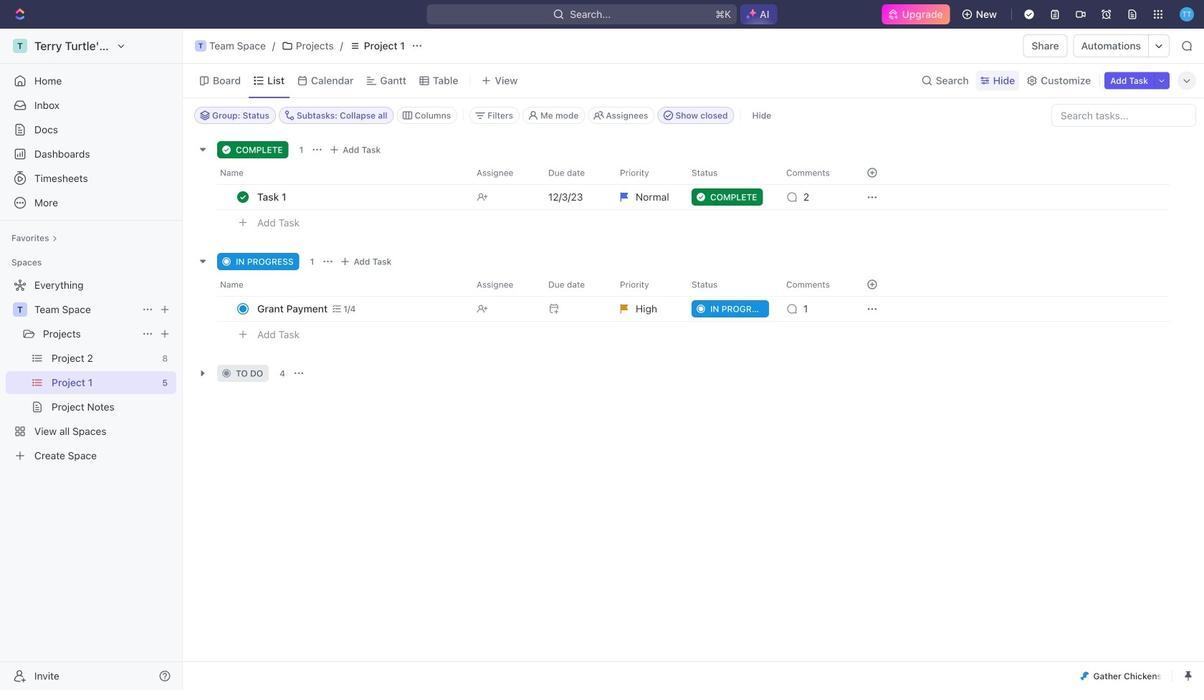 Task type: locate. For each thing, give the bounding box(es) containing it.
tree
[[6, 274, 176, 468]]

drumstick bite image
[[1081, 672, 1090, 681]]

1 vertical spatial team space, , element
[[13, 303, 27, 317]]

1 horizontal spatial team space, , element
[[195, 40, 207, 52]]

0 horizontal spatial team space, , element
[[13, 303, 27, 317]]

0 vertical spatial team space, , element
[[195, 40, 207, 52]]

team space, , element inside tree
[[13, 303, 27, 317]]

terry turtle's workspace, , element
[[13, 39, 27, 53]]

team space, , element
[[195, 40, 207, 52], [13, 303, 27, 317]]



Task type: vqa. For each thing, say whether or not it's contained in the screenshot.
TEAM SPACE, , element to the right
yes



Task type: describe. For each thing, give the bounding box(es) containing it.
sidebar navigation
[[0, 29, 186, 691]]

Search tasks... text field
[[1053, 105, 1196, 126]]

tree inside sidebar navigation
[[6, 274, 176, 468]]



